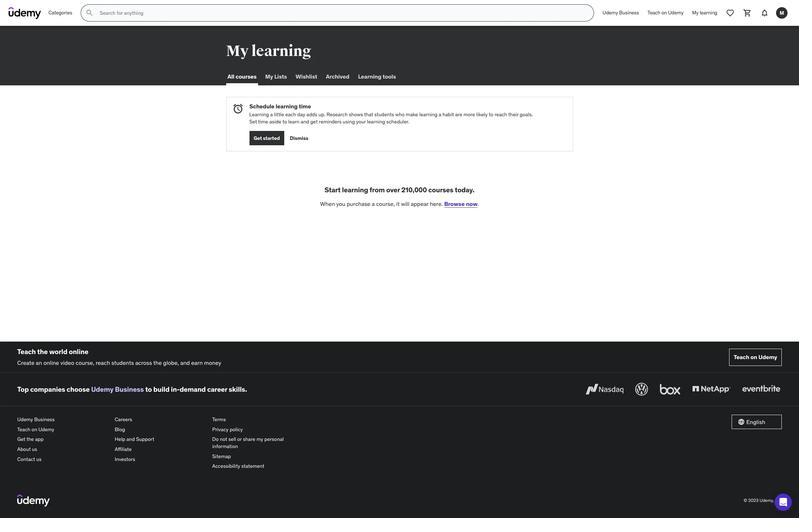Task type: vqa. For each thing, say whether or not it's contained in the screenshot.
add a professional headline like, "instructor at udemy" or "architect."
no



Task type: describe. For each thing, give the bounding box(es) containing it.
inc.
[[776, 497, 782, 503]]

using
[[343, 118, 355, 125]]

world
[[49, 347, 67, 356]]

skills.
[[229, 385, 247, 394]]

0 horizontal spatial courses
[[236, 73, 257, 80]]

2 horizontal spatial a
[[439, 111, 442, 118]]

now
[[466, 200, 478, 207]]

across
[[135, 359, 152, 366]]

affiliate link
[[115, 445, 207, 454]]

you
[[337, 200, 346, 207]]

shopping cart with 0 items image
[[744, 9, 752, 17]]

on for the middle teach on udemy link
[[751, 353, 758, 361]]

students inside teach the world online create an online video course, reach students across the globe, and earn money
[[111, 359, 134, 366]]

0 vertical spatial us
[[32, 446, 37, 452]]

learning right the make
[[420, 111, 438, 118]]

0 vertical spatial my learning
[[693, 9, 718, 16]]

goals.
[[520, 111, 533, 118]]

dismiss button
[[290, 131, 309, 145]]

aside
[[270, 118, 282, 125]]

terms privacy policy do not sell or share my personal information sitemap accessibility statement
[[212, 416, 284, 469]]

categories button
[[44, 4, 77, 22]]

wishlist image
[[727, 9, 735, 17]]

my for my learning link
[[693, 9, 699, 16]]

get the app link
[[17, 435, 109, 445]]

help and support link
[[115, 435, 207, 445]]

careers link
[[115, 415, 207, 425]]

browse
[[445, 200, 465, 207]]

0 vertical spatial online
[[69, 347, 88, 356]]

teach the world online create an online video course, reach students across the globe, and earn money
[[17, 347, 221, 366]]

1 vertical spatial courses
[[429, 186, 454, 194]]

learning up purchase
[[342, 186, 368, 194]]

udemy business teach on udemy get the app about us contact us
[[17, 416, 55, 462]]

get started
[[254, 135, 280, 141]]

scheduler.
[[387, 118, 410, 125]]

archived link
[[325, 68, 351, 85]]

1 vertical spatial us
[[36, 456, 42, 462]]

help
[[115, 436, 125, 443]]

1 horizontal spatial to
[[283, 118, 287, 125]]

start learning from over 210,000 courses today.
[[325, 186, 475, 194]]

0 vertical spatial to
[[489, 111, 494, 118]]

learning tools
[[358, 73, 396, 80]]

and inside teach the world online create an online video course, reach students across the globe, and earn money
[[180, 359, 190, 366]]

schedule learning time learning a little each day adds up. research shows that students who make learning a habit are more likely to reach their goals. set time aside to learn and get reminders using your learning scheduler.
[[250, 103, 533, 125]]

started
[[263, 135, 280, 141]]

or
[[237, 436, 242, 443]]

investors
[[115, 456, 135, 462]]

accessibility
[[212, 463, 240, 469]]

information
[[212, 443, 238, 450]]

investors link
[[115, 454, 207, 464]]

0 horizontal spatial teach on udemy link
[[17, 425, 109, 435]]

share
[[243, 436, 256, 443]]

learn
[[288, 118, 300, 125]]

money
[[204, 359, 221, 366]]

english
[[747, 418, 766, 426]]

learning tools link
[[357, 68, 398, 85]]

reminders
[[319, 118, 342, 125]]

m link
[[774, 4, 791, 22]]

globe,
[[163, 359, 179, 366]]

statement
[[242, 463, 265, 469]]

0 vertical spatial time
[[299, 103, 311, 110]]

will
[[401, 200, 410, 207]]

day
[[298, 111, 305, 118]]

career
[[207, 385, 227, 394]]

your
[[356, 118, 366, 125]]

my lists
[[265, 73, 287, 80]]

1 horizontal spatial learning
[[358, 73, 382, 80]]

policy
[[230, 426, 243, 433]]

start
[[325, 186, 341, 194]]

0 vertical spatial the
[[37, 347, 48, 356]]

not
[[220, 436, 227, 443]]

about
[[17, 446, 31, 452]]

1 vertical spatial my learning
[[226, 42, 311, 60]]

adds
[[307, 111, 318, 118]]

get
[[311, 118, 318, 125]]

privacy policy link
[[212, 425, 304, 435]]

shows
[[349, 111, 363, 118]]

and inside careers blog help and support affiliate investors
[[127, 436, 135, 443]]

contact
[[17, 456, 35, 462]]

Search for anything text field
[[98, 7, 585, 19]]

0 horizontal spatial to
[[145, 385, 152, 394]]

companies
[[30, 385, 65, 394]]

research
[[327, 111, 348, 118]]

udemy business
[[603, 9, 639, 16]]

terms link
[[212, 415, 304, 425]]

blog
[[115, 426, 125, 433]]

schedule
[[250, 103, 275, 110]]

top
[[17, 385, 29, 394]]

get inside button
[[254, 135, 262, 141]]

teach inside teach the world online create an online video course, reach students across the globe, and earn money
[[17, 347, 36, 356]]

the inside udemy business teach on udemy get the app about us contact us
[[27, 436, 34, 443]]

2 vertical spatial udemy business link
[[17, 415, 109, 425]]

business for udemy business
[[620, 9, 639, 16]]

my
[[257, 436, 263, 443]]

appear
[[411, 200, 429, 207]]

tools
[[383, 73, 396, 80]]

business for udemy business teach on udemy get the app about us contact us
[[34, 416, 55, 423]]

1 vertical spatial online
[[43, 359, 59, 366]]

each
[[286, 111, 296, 118]]

© 2023 udemy, inc.
[[744, 497, 782, 503]]

sell
[[229, 436, 236, 443]]

reach inside schedule learning time learning a little each day adds up. research shows that students who make learning a habit are more likely to reach their goals. set time aside to learn and get reminders using your learning scheduler.
[[495, 111, 508, 118]]

terms
[[212, 416, 226, 423]]

submit search image
[[86, 9, 94, 17]]

create
[[17, 359, 34, 366]]



Task type: locate. For each thing, give the bounding box(es) containing it.
careers blog help and support affiliate investors
[[115, 416, 154, 462]]

students inside schedule learning time learning a little each day adds up. research shows that students who make learning a habit are more likely to reach their goals. set time aside to learn and get reminders using your learning scheduler.
[[375, 111, 394, 118]]

course, inside teach the world online create an online video course, reach students across the globe, and earn money
[[76, 359, 94, 366]]

us right the contact
[[36, 456, 42, 462]]

1 horizontal spatial courses
[[429, 186, 454, 194]]

.
[[478, 200, 479, 207]]

course, left it
[[376, 200, 395, 207]]

2 horizontal spatial my
[[693, 9, 699, 16]]

2 horizontal spatial to
[[489, 111, 494, 118]]

lists
[[275, 73, 287, 80]]

1 vertical spatial students
[[111, 359, 134, 366]]

2 horizontal spatial the
[[153, 359, 162, 366]]

0 horizontal spatial teach on udemy
[[648, 9, 684, 16]]

nasdaq image
[[584, 381, 626, 397]]

box image
[[659, 381, 683, 397]]

0 horizontal spatial the
[[27, 436, 34, 443]]

reach right the video
[[96, 359, 110, 366]]

the
[[37, 347, 48, 356], [153, 359, 162, 366], [27, 436, 34, 443]]

dismiss
[[290, 135, 309, 141]]

1 horizontal spatial online
[[69, 347, 88, 356]]

reach
[[495, 111, 508, 118], [96, 359, 110, 366]]

learning down schedule
[[250, 111, 269, 118]]

video
[[60, 359, 74, 366]]

wishlist
[[296, 73, 317, 80]]

business inside udemy business teach on udemy get the app about us contact us
[[34, 416, 55, 423]]

get up about
[[17, 436, 25, 443]]

my
[[693, 9, 699, 16], [226, 42, 249, 60], [265, 73, 273, 80]]

business
[[620, 9, 639, 16], [115, 385, 144, 394], [34, 416, 55, 423]]

1 horizontal spatial teach on udemy
[[734, 353, 778, 361]]

a left habit
[[439, 111, 442, 118]]

0 vertical spatial teach on udemy
[[648, 9, 684, 16]]

0 vertical spatial and
[[301, 118, 309, 125]]

1 vertical spatial teach on udemy
[[734, 353, 778, 361]]

get left started
[[254, 135, 262, 141]]

2 vertical spatial business
[[34, 416, 55, 423]]

0 vertical spatial udemy business link
[[599, 4, 644, 22]]

0 horizontal spatial get
[[17, 436, 25, 443]]

affiliate
[[115, 446, 132, 452]]

0 horizontal spatial learning
[[250, 111, 269, 118]]

accessibility statement link
[[212, 461, 304, 471]]

who
[[396, 111, 405, 118]]

sitemap link
[[212, 452, 304, 461]]

1 horizontal spatial teach on udemy link
[[644, 4, 688, 22]]

small image
[[738, 418, 746, 426]]

privacy
[[212, 426, 229, 433]]

0 horizontal spatial students
[[111, 359, 134, 366]]

1 horizontal spatial business
[[115, 385, 144, 394]]

0 horizontal spatial course,
[[76, 359, 94, 366]]

demand
[[180, 385, 206, 394]]

courses right all
[[236, 73, 257, 80]]

learning
[[358, 73, 382, 80], [250, 111, 269, 118]]

©
[[744, 497, 748, 503]]

do
[[212, 436, 219, 443]]

1 horizontal spatial a
[[372, 200, 375, 207]]

learning inside schedule learning time learning a little each day adds up. research shows that students who make learning a habit are more likely to reach their goals. set time aside to learn and get reminders using your learning scheduler.
[[250, 111, 269, 118]]

teach inside udemy business teach on udemy get the app about us contact us
[[17, 426, 30, 433]]

courses up here.
[[429, 186, 454, 194]]

1 vertical spatial learning
[[250, 111, 269, 118]]

1 horizontal spatial the
[[37, 347, 48, 356]]

1 vertical spatial on
[[751, 353, 758, 361]]

browse now link
[[445, 200, 478, 207]]

my left wishlist icon
[[693, 9, 699, 16]]

0 horizontal spatial business
[[34, 416, 55, 423]]

to right likely
[[489, 111, 494, 118]]

0 vertical spatial get
[[254, 135, 262, 141]]

m
[[780, 10, 785, 16]]

personal
[[265, 436, 284, 443]]

make
[[406, 111, 418, 118]]

on inside udemy business teach on udemy get the app about us contact us
[[32, 426, 37, 433]]

1 vertical spatial business
[[115, 385, 144, 394]]

1 vertical spatial to
[[283, 118, 287, 125]]

support
[[136, 436, 154, 443]]

learning left tools
[[358, 73, 382, 80]]

0 horizontal spatial my learning
[[226, 42, 311, 60]]

earn
[[191, 359, 203, 366]]

set
[[250, 118, 257, 125]]

1 horizontal spatial course,
[[376, 200, 395, 207]]

my for the my lists link
[[265, 73, 273, 80]]

eventbrite image
[[741, 381, 782, 397]]

0 horizontal spatial online
[[43, 359, 59, 366]]

1 vertical spatial time
[[258, 118, 268, 125]]

2 vertical spatial the
[[27, 436, 34, 443]]

1 horizontal spatial reach
[[495, 111, 508, 118]]

2 horizontal spatial teach on udemy link
[[730, 349, 782, 366]]

0 vertical spatial my
[[693, 9, 699, 16]]

0 vertical spatial courses
[[236, 73, 257, 80]]

to left build
[[145, 385, 152, 394]]

and left earn
[[180, 359, 190, 366]]

0 horizontal spatial and
[[127, 436, 135, 443]]

app
[[35, 436, 44, 443]]

udemy
[[603, 9, 619, 16], [669, 9, 684, 16], [759, 353, 778, 361], [91, 385, 114, 394], [17, 416, 33, 423], [38, 426, 54, 433]]

0 vertical spatial teach on udemy link
[[644, 4, 688, 22]]

online up the video
[[69, 347, 88, 356]]

learning
[[700, 9, 718, 16], [251, 42, 311, 60], [276, 103, 298, 110], [420, 111, 438, 118], [367, 118, 386, 125], [342, 186, 368, 194]]

0 vertical spatial learning
[[358, 73, 382, 80]]

notifications image
[[761, 9, 770, 17]]

here.
[[430, 200, 443, 207]]

2 vertical spatial teach on udemy link
[[17, 425, 109, 435]]

0 vertical spatial course,
[[376, 200, 395, 207]]

a
[[270, 111, 273, 118], [439, 111, 442, 118], [372, 200, 375, 207]]

udemy business link
[[599, 4, 644, 22], [91, 385, 144, 394], [17, 415, 109, 425]]

my lists link
[[264, 68, 289, 85]]

the up an
[[37, 347, 48, 356]]

and down day
[[301, 118, 309, 125]]

1 horizontal spatial get
[[254, 135, 262, 141]]

from
[[370, 186, 385, 194]]

2 vertical spatial my
[[265, 73, 273, 80]]

a left little on the top of page
[[270, 111, 273, 118]]

students left the across at the bottom left of the page
[[111, 359, 134, 366]]

courses
[[236, 73, 257, 80], [429, 186, 454, 194]]

do not sell or share my personal information button
[[212, 435, 304, 452]]

0 vertical spatial business
[[620, 9, 639, 16]]

the left globe,
[[153, 359, 162, 366]]

2 horizontal spatial and
[[301, 118, 309, 125]]

archived
[[326, 73, 350, 80]]

get inside udemy business teach on udemy get the app about us contact us
[[17, 436, 25, 443]]

1 horizontal spatial my learning
[[693, 9, 718, 16]]

0 vertical spatial students
[[375, 111, 394, 118]]

1 horizontal spatial my
[[265, 73, 273, 80]]

blog link
[[115, 425, 207, 435]]

my left the lists
[[265, 73, 273, 80]]

sitemap
[[212, 453, 231, 459]]

my learning left wishlist icon
[[693, 9, 718, 16]]

2 vertical spatial to
[[145, 385, 152, 394]]

top companies choose udemy business to build in-demand career skills.
[[17, 385, 247, 394]]

netapp image
[[691, 381, 733, 397]]

and right help
[[127, 436, 135, 443]]

0 vertical spatial udemy image
[[9, 7, 41, 19]]

that
[[364, 111, 373, 118]]

all courses link
[[226, 68, 258, 85]]

up.
[[319, 111, 326, 118]]

my learning
[[693, 9, 718, 16], [226, 42, 311, 60]]

2 vertical spatial and
[[127, 436, 135, 443]]

2023
[[749, 497, 759, 503]]

teach on udemy
[[648, 9, 684, 16], [734, 353, 778, 361]]

1 vertical spatial get
[[17, 436, 25, 443]]

students up scheduler. at the top
[[375, 111, 394, 118]]

time
[[299, 103, 311, 110], [258, 118, 268, 125]]

about us link
[[17, 445, 109, 454]]

purchase
[[347, 200, 371, 207]]

choose
[[67, 385, 90, 394]]

time right set
[[258, 118, 268, 125]]

over
[[387, 186, 400, 194]]

learning up each
[[276, 103, 298, 110]]

1 vertical spatial reach
[[96, 359, 110, 366]]

0 horizontal spatial my
[[226, 42, 249, 60]]

1 vertical spatial the
[[153, 359, 162, 366]]

my learning up my lists
[[226, 42, 311, 60]]

time up day
[[299, 103, 311, 110]]

careers
[[115, 416, 132, 423]]

to down little on the top of page
[[283, 118, 287, 125]]

course, right the video
[[76, 359, 94, 366]]

all courses
[[228, 73, 257, 80]]

the left app
[[27, 436, 34, 443]]

0 vertical spatial on
[[662, 9, 668, 16]]

my learning link
[[688, 4, 722, 22]]

reach inside teach the world online create an online video course, reach students across the globe, and earn money
[[96, 359, 110, 366]]

my up all courses
[[226, 42, 249, 60]]

1 vertical spatial course,
[[76, 359, 94, 366]]

habit
[[443, 111, 454, 118]]

more
[[464, 111, 475, 118]]

reach left their
[[495, 111, 508, 118]]

2 vertical spatial on
[[32, 426, 37, 433]]

it
[[397, 200, 400, 207]]

0 horizontal spatial on
[[32, 426, 37, 433]]

0 horizontal spatial reach
[[96, 359, 110, 366]]

are
[[456, 111, 463, 118]]

1 vertical spatial udemy business link
[[91, 385, 144, 394]]

2 horizontal spatial business
[[620, 9, 639, 16]]

online
[[69, 347, 88, 356], [43, 359, 59, 366]]

categories
[[48, 9, 72, 16]]

learning up the lists
[[251, 42, 311, 60]]

wishlist link
[[294, 68, 319, 85]]

1 horizontal spatial on
[[662, 9, 668, 16]]

1 horizontal spatial and
[[180, 359, 190, 366]]

210,000
[[402, 186, 427, 194]]

1 horizontal spatial students
[[375, 111, 394, 118]]

little
[[274, 111, 284, 118]]

all
[[228, 73, 235, 80]]

online right an
[[43, 359, 59, 366]]

udemy image
[[9, 7, 41, 19], [17, 494, 50, 507]]

on for the topmost teach on udemy link
[[662, 9, 668, 16]]

1 vertical spatial udemy image
[[17, 494, 50, 507]]

2 horizontal spatial on
[[751, 353, 758, 361]]

a down from
[[372, 200, 375, 207]]

1 vertical spatial and
[[180, 359, 190, 366]]

0 horizontal spatial a
[[270, 111, 273, 118]]

learning left wishlist icon
[[700, 9, 718, 16]]

us
[[32, 446, 37, 452], [36, 456, 42, 462]]

1 vertical spatial teach on udemy link
[[730, 349, 782, 366]]

1 vertical spatial my
[[226, 42, 249, 60]]

teach on udemy link
[[644, 4, 688, 22], [730, 349, 782, 366], [17, 425, 109, 435]]

and inside schedule learning time learning a little each day adds up. research shows that students who make learning a habit are more likely to reach their goals. set time aside to learn and get reminders using your learning scheduler.
[[301, 118, 309, 125]]

us right about
[[32, 446, 37, 452]]

students
[[375, 111, 394, 118], [111, 359, 134, 366]]

volkswagen image
[[634, 381, 650, 397]]

their
[[509, 111, 519, 118]]

0 vertical spatial reach
[[495, 111, 508, 118]]

0 horizontal spatial time
[[258, 118, 268, 125]]

contact us link
[[17, 454, 109, 464]]

1 horizontal spatial time
[[299, 103, 311, 110]]

learning down that
[[367, 118, 386, 125]]



